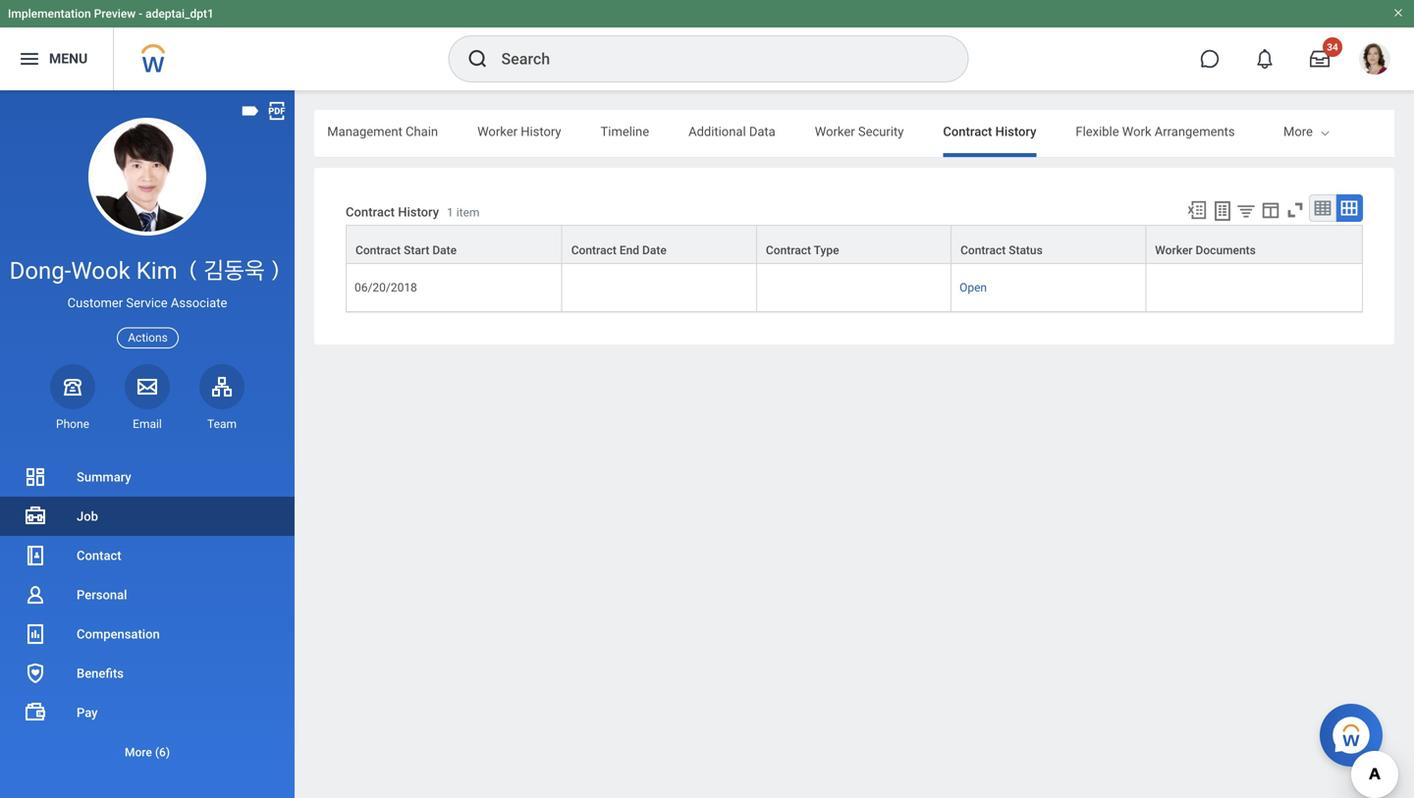 Task type: vqa. For each thing, say whether or not it's contained in the screenshot.
GARCIA corresponding to HR Transformation Strategy
no



Task type: locate. For each thing, give the bounding box(es) containing it.
menu button
[[0, 27, 113, 90]]

1 horizontal spatial more
[[1283, 124, 1313, 139]]

date
[[432, 244, 457, 257], [642, 244, 667, 257]]

Search Workday  search field
[[501, 37, 928, 81]]

email
[[133, 417, 162, 431]]

contract inside 'contract end date' "popup button"
[[571, 244, 617, 257]]

tag image
[[240, 100, 261, 122]]

date right start
[[432, 244, 457, 257]]

-
[[139, 7, 142, 21]]

data
[[749, 124, 776, 139]]

3 cell from the left
[[1146, 264, 1363, 312]]

contract for contract history
[[943, 124, 992, 139]]

worker left security
[[815, 124, 855, 139]]

worker down search image
[[477, 124, 518, 139]]

customer service associate
[[67, 296, 227, 310]]

(6)
[[155, 746, 170, 760]]

1 horizontal spatial history
[[521, 124, 561, 139]]

date inside popup button
[[432, 244, 457, 257]]

1 date from the left
[[432, 244, 457, 257]]

more inside dropdown button
[[125, 746, 152, 760]]

1 horizontal spatial date
[[642, 244, 667, 257]]

contract for contract history 1 item
[[346, 205, 395, 219]]

date right end
[[642, 244, 667, 257]]

contract up 06/20/2018
[[355, 244, 401, 257]]

more
[[1283, 124, 1313, 139], [125, 746, 152, 760]]

1 vertical spatial more
[[125, 746, 152, 760]]

worker down export to excel image
[[1155, 244, 1193, 257]]

2 horizontal spatial worker
[[1155, 244, 1193, 257]]

summary
[[77, 470, 131, 485]]

chain
[[406, 124, 438, 139]]

1 row from the top
[[346, 225, 1363, 264]]

contract end date
[[571, 244, 667, 257]]

cell down 'contract end date' "popup button"
[[562, 264, 757, 312]]

contract right security
[[943, 124, 992, 139]]

flexible
[[1076, 124, 1119, 139]]

pay
[[77, 706, 98, 720]]

worker for worker security
[[815, 124, 855, 139]]

more down inbox large image
[[1283, 124, 1313, 139]]

cell down contract type popup button
[[757, 264, 952, 312]]

click to view/edit grid preferences image
[[1260, 199, 1282, 221]]

cell
[[562, 264, 757, 312], [757, 264, 952, 312], [1146, 264, 1363, 312]]

actions
[[128, 331, 168, 345]]

toolbar
[[1177, 194, 1363, 225]]

worker documents
[[1155, 244, 1256, 257]]

row
[[346, 225, 1363, 264], [346, 264, 1363, 312]]

contract inside contract type popup button
[[766, 244, 811, 257]]

actions button
[[117, 328, 179, 348]]

contract up contract start date
[[346, 205, 395, 219]]

email button
[[125, 364, 170, 432]]

pay link
[[0, 693, 295, 733]]

0 vertical spatial more
[[1283, 124, 1313, 139]]

worker inside popup button
[[1155, 244, 1193, 257]]

worker
[[477, 124, 518, 139], [815, 124, 855, 139], [1155, 244, 1193, 257]]

view printable version (pdf) image
[[266, 100, 288, 122]]

row containing 06/20/2018
[[346, 264, 1363, 312]]

dong-wook kim （김동욱）
[[9, 257, 285, 285]]

personal link
[[0, 575, 295, 615]]

history left 'timeline'
[[521, 124, 561, 139]]

contract start date
[[355, 244, 457, 257]]

0 horizontal spatial more
[[125, 746, 152, 760]]

tab list containing management chain
[[0, 110, 1235, 157]]

1 horizontal spatial worker
[[815, 124, 855, 139]]

contract inside contract start date popup button
[[355, 244, 401, 257]]

more (6) button
[[0, 733, 295, 772]]

0 horizontal spatial date
[[432, 244, 457, 257]]

close environment banner image
[[1392, 7, 1404, 19]]

1 cell from the left
[[562, 264, 757, 312]]

open link
[[960, 277, 987, 295]]

start
[[404, 244, 429, 257]]

more for more (6)
[[125, 746, 152, 760]]

search image
[[466, 47, 490, 71]]

summary image
[[24, 465, 47, 489]]

select to filter grid data image
[[1235, 200, 1257, 221]]

phone
[[56, 417, 89, 431]]

history left the 1
[[398, 205, 439, 219]]

contract history
[[943, 124, 1036, 139]]

cell down worker documents popup button
[[1146, 264, 1363, 312]]

row containing contract start date
[[346, 225, 1363, 264]]

history left flexible
[[995, 124, 1036, 139]]

worker security
[[815, 124, 904, 139]]

2 row from the top
[[346, 264, 1363, 312]]

email dong-wook kim （김동욱） element
[[125, 416, 170, 432]]

job image
[[24, 505, 47, 528]]

0 horizontal spatial worker
[[477, 124, 518, 139]]

management
[[327, 124, 402, 139]]

contract inside tab list
[[943, 124, 992, 139]]

0 horizontal spatial history
[[398, 205, 439, 219]]

pay image
[[24, 701, 47, 725]]

kim
[[136, 257, 177, 285]]

implementation
[[8, 7, 91, 21]]

contract left end
[[571, 244, 617, 257]]

tab list
[[0, 110, 1235, 157]]

personal
[[77, 588, 127, 602]]

2 horizontal spatial history
[[995, 124, 1036, 139]]

benefits link
[[0, 654, 295, 693]]

contract inside contract status popup button
[[960, 244, 1006, 257]]

status
[[1009, 244, 1043, 257]]

contract for contract type
[[766, 244, 811, 257]]

contract
[[943, 124, 992, 139], [346, 205, 395, 219], [355, 244, 401, 257], [571, 244, 617, 257], [766, 244, 811, 257], [960, 244, 1006, 257]]

2 date from the left
[[642, 244, 667, 257]]

contract up open link
[[960, 244, 1006, 257]]

view team image
[[210, 375, 234, 398]]

date inside "popup button"
[[642, 244, 667, 257]]

list
[[0, 458, 295, 772]]

contract status
[[960, 244, 1043, 257]]

history
[[521, 124, 561, 139], [995, 124, 1036, 139], [398, 205, 439, 219]]

contract for contract status
[[960, 244, 1006, 257]]

more left (6)
[[125, 746, 152, 760]]

contract left 'type'
[[766, 244, 811, 257]]

compensation image
[[24, 623, 47, 646]]



Task type: describe. For each thing, give the bounding box(es) containing it.
export to excel image
[[1186, 199, 1208, 221]]

contract history 1 item
[[346, 205, 480, 219]]

more (6)
[[125, 746, 170, 760]]

notifications large image
[[1255, 49, 1275, 69]]

1
[[447, 206, 453, 219]]

history for contract history 1 item
[[398, 205, 439, 219]]

phone dong-wook kim （김동욱） element
[[50, 416, 95, 432]]

menu banner
[[0, 0, 1414, 90]]

open
[[960, 281, 987, 295]]

justify image
[[18, 47, 41, 71]]

history for worker history
[[521, 124, 561, 139]]

more for more
[[1283, 124, 1313, 139]]

benefits image
[[24, 662, 47, 685]]

worker history
[[477, 124, 561, 139]]

export to worksheets image
[[1211, 199, 1234, 223]]

date for contract end date
[[642, 244, 667, 257]]

item
[[456, 206, 480, 219]]

contact link
[[0, 536, 295, 575]]

inbox large image
[[1310, 49, 1330, 69]]

management chain
[[327, 124, 438, 139]]

navigation pane region
[[0, 90, 295, 798]]

adeptai_dpt1
[[145, 7, 214, 21]]

contact image
[[24, 544, 47, 568]]

flexible work arrangements
[[1076, 124, 1235, 139]]

summary link
[[0, 458, 295, 497]]

contract status button
[[952, 226, 1145, 263]]

menu
[[49, 51, 88, 67]]

additional data
[[688, 124, 776, 139]]

wook
[[71, 257, 130, 285]]

compensation link
[[0, 615, 295, 654]]

34 button
[[1298, 37, 1342, 81]]

work
[[1122, 124, 1151, 139]]

preview
[[94, 7, 136, 21]]

additional
[[688, 124, 746, 139]]

history for contract history
[[995, 124, 1036, 139]]

worker for worker documents
[[1155, 244, 1193, 257]]

implementation preview -   adeptai_dpt1
[[8, 7, 214, 21]]

date for contract start date
[[432, 244, 457, 257]]

contract type
[[766, 244, 839, 257]]

security
[[858, 124, 904, 139]]

customer
[[67, 296, 123, 310]]

phone button
[[50, 364, 95, 432]]

personal image
[[24, 583, 47, 607]]

expand table image
[[1339, 198, 1359, 218]]

team link
[[199, 364, 245, 432]]

type
[[814, 244, 839, 257]]

end
[[619, 244, 639, 257]]

job
[[77, 509, 98, 524]]

2 cell from the left
[[757, 264, 952, 312]]

job link
[[0, 497, 295, 536]]

06/20/2018
[[355, 281, 417, 295]]

contract end date button
[[562, 226, 756, 263]]

worker documents button
[[1146, 226, 1362, 263]]

team dong-wook kim （김동욱） element
[[199, 416, 245, 432]]

documents
[[1196, 244, 1256, 257]]

phone image
[[59, 375, 86, 398]]

fullscreen image
[[1284, 199, 1306, 221]]

contract for contract end date
[[571, 244, 617, 257]]

table image
[[1313, 198, 1333, 218]]

list containing summary
[[0, 458, 295, 772]]

34
[[1327, 41, 1338, 53]]

arrangements
[[1155, 124, 1235, 139]]

more (6) button
[[0, 741, 295, 764]]

associate
[[171, 296, 227, 310]]

contact
[[77, 548, 121, 563]]

compensation
[[77, 627, 160, 642]]

（김동욱）
[[183, 257, 285, 285]]

team
[[207, 417, 237, 431]]

contract type button
[[757, 226, 951, 263]]

mail image
[[136, 375, 159, 398]]

service
[[126, 296, 168, 310]]

profile logan mcneil image
[[1359, 43, 1391, 79]]

dong-
[[9, 257, 71, 285]]

contract for contract start date
[[355, 244, 401, 257]]

contract start date button
[[347, 226, 561, 263]]

benefits
[[77, 666, 124, 681]]

worker for worker history
[[477, 124, 518, 139]]

timeline
[[601, 124, 649, 139]]



